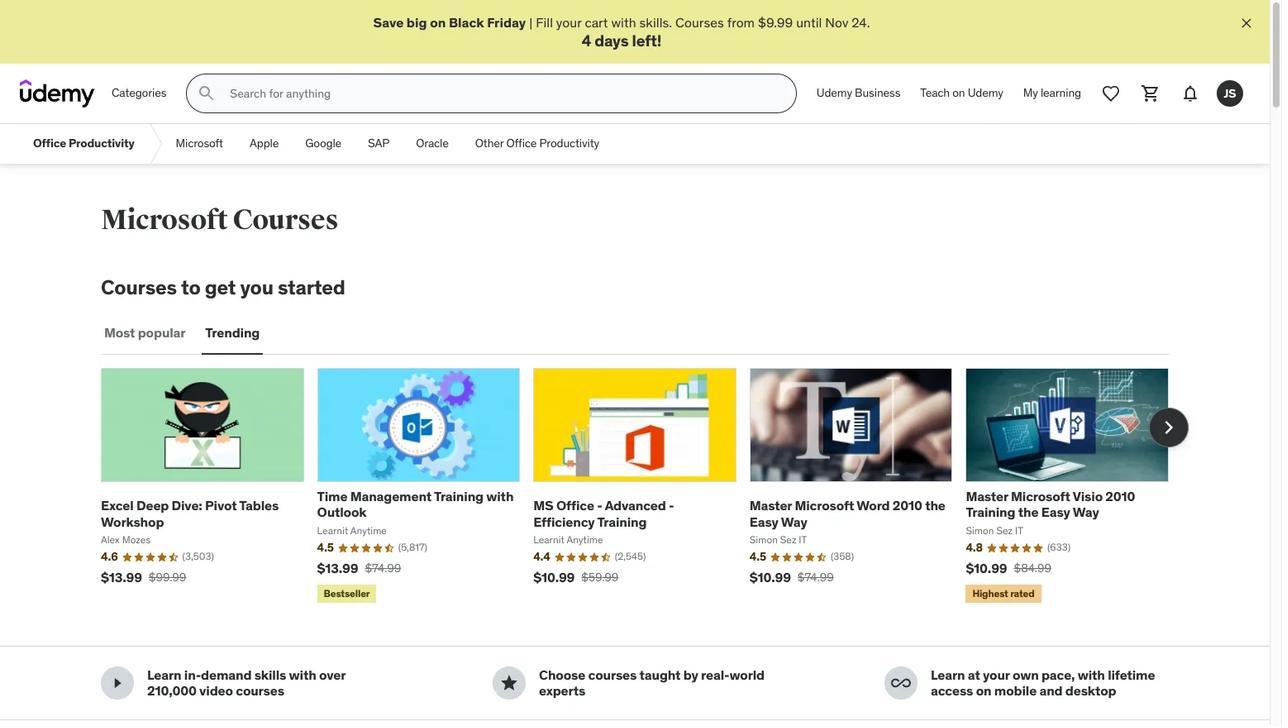 Task type: vqa. For each thing, say whether or not it's contained in the screenshot.
leftmost on
yes



Task type: locate. For each thing, give the bounding box(es) containing it.
1 vertical spatial your
[[983, 667, 1010, 683]]

2010 for visio
[[1106, 488, 1136, 505]]

your right at
[[983, 667, 1010, 683]]

over
[[319, 667, 346, 683]]

- right "advanced"
[[669, 497, 674, 514]]

excel
[[101, 497, 134, 514]]

0 horizontal spatial training
[[434, 488, 484, 505]]

most popular
[[104, 325, 186, 341]]

courses up most popular on the top of page
[[101, 275, 177, 300]]

1 udemy from the left
[[817, 86, 853, 100]]

productivity left the arrow pointing to subcategory menu links icon
[[69, 136, 134, 151]]

master for master microsoft visio 2010 training the easy way
[[966, 488, 1009, 505]]

visio
[[1073, 488, 1103, 505]]

1 medium image from the left
[[108, 674, 127, 693]]

1 horizontal spatial office
[[506, 136, 537, 151]]

1 vertical spatial courses
[[233, 203, 339, 238]]

learn for learn at your own pace, with lifetime access on mobile and desktop
[[931, 667, 966, 683]]

-
[[597, 497, 603, 514], [669, 497, 674, 514]]

1 productivity from the left
[[69, 136, 134, 151]]

master
[[966, 488, 1009, 505], [750, 497, 792, 514]]

0 horizontal spatial easy
[[750, 513, 779, 530]]

2 udemy from the left
[[968, 86, 1004, 100]]

0 vertical spatial your
[[556, 14, 582, 31]]

medium image
[[500, 674, 519, 693]]

master microsoft word 2010 the easy way
[[750, 497, 946, 530]]

time management training with outlook link
[[317, 488, 514, 520]]

4
[[582, 31, 591, 51]]

0 horizontal spatial courses
[[101, 275, 177, 300]]

1 horizontal spatial the
[[1019, 504, 1039, 520]]

on left mobile
[[976, 683, 992, 699]]

apple
[[250, 136, 279, 151]]

carousel element
[[101, 368, 1189, 607]]

microsoft left visio
[[1011, 488, 1071, 505]]

video
[[199, 683, 233, 699]]

1 horizontal spatial master
[[966, 488, 1009, 505]]

office for ms office - advanced - efficiency training
[[557, 497, 595, 514]]

courses inside the choose courses taught by real-world experts
[[588, 667, 637, 683]]

next image
[[1156, 414, 1183, 441]]

other
[[475, 136, 504, 151]]

1 horizontal spatial productivity
[[540, 136, 600, 151]]

Search for anything text field
[[227, 80, 776, 108]]

with right 'pace,'
[[1078, 667, 1106, 683]]

skills.
[[640, 14, 673, 31]]

0 horizontal spatial courses
[[236, 683, 284, 699]]

1 horizontal spatial courses
[[588, 667, 637, 683]]

google link
[[292, 124, 355, 164]]

way inside master microsoft visio 2010 training the easy way
[[1073, 504, 1100, 520]]

cart
[[585, 14, 608, 31]]

oracle link
[[403, 124, 462, 164]]

1 learn from the left
[[147, 667, 182, 683]]

get
[[205, 275, 236, 300]]

learn
[[147, 667, 182, 683], [931, 667, 966, 683]]

learn for learn in-demand skills with over 210,000 video courses
[[147, 667, 182, 683]]

2 horizontal spatial training
[[966, 504, 1016, 520]]

master microsoft visio 2010 training the easy way link
[[966, 488, 1136, 520]]

courses left taught
[[588, 667, 637, 683]]

0 horizontal spatial -
[[597, 497, 603, 514]]

choose
[[539, 667, 586, 683]]

1 horizontal spatial 2010
[[1106, 488, 1136, 505]]

js link
[[1211, 74, 1250, 113]]

office productivity link
[[20, 124, 148, 164]]

training inside master microsoft visio 2010 training the easy way
[[966, 504, 1016, 520]]

by
[[684, 667, 699, 683]]

ms office - advanced - efficiency training
[[534, 497, 674, 530]]

1 horizontal spatial easy
[[1042, 504, 1071, 520]]

with left over
[[289, 667, 316, 683]]

0 horizontal spatial learn
[[147, 667, 182, 683]]

your
[[556, 14, 582, 31], [983, 667, 1010, 683]]

1 horizontal spatial courses
[[233, 203, 339, 238]]

0 horizontal spatial medium image
[[108, 674, 127, 693]]

microsoft up "to"
[[101, 203, 228, 238]]

courses right "video"
[[236, 683, 284, 699]]

2010
[[1106, 488, 1136, 505], [893, 497, 923, 514]]

started
[[278, 275, 346, 300]]

2 medium image from the left
[[892, 674, 911, 693]]

0 horizontal spatial udemy
[[817, 86, 853, 100]]

udemy left business
[[817, 86, 853, 100]]

tables
[[239, 497, 279, 514]]

1 horizontal spatial medium image
[[892, 674, 911, 693]]

0 horizontal spatial your
[[556, 14, 582, 31]]

office productivity
[[33, 136, 134, 151]]

udemy image
[[20, 80, 95, 108]]

0 vertical spatial on
[[430, 14, 446, 31]]

with up days
[[612, 14, 637, 31]]

other office productivity link
[[462, 124, 613, 164]]

office
[[33, 136, 66, 151], [506, 136, 537, 151], [557, 497, 595, 514]]

2 horizontal spatial office
[[557, 497, 595, 514]]

master inside master microsoft visio 2010 training the easy way
[[966, 488, 1009, 505]]

1 horizontal spatial learn
[[931, 667, 966, 683]]

0 horizontal spatial productivity
[[69, 136, 134, 151]]

2010 inside master microsoft word 2010 the easy way
[[893, 497, 923, 514]]

microsoft inside master microsoft visio 2010 training the easy way
[[1011, 488, 1071, 505]]

1 horizontal spatial on
[[953, 86, 966, 100]]

on right teach
[[953, 86, 966, 100]]

courses inside save big on black friday | fill your cart with skills. courses from $9.99 until nov 24. 4 days left!
[[676, 14, 724, 31]]

office inside ms office - advanced - efficiency training
[[557, 497, 595, 514]]

1 horizontal spatial training
[[597, 513, 647, 530]]

udemy left my
[[968, 86, 1004, 100]]

0 horizontal spatial the
[[926, 497, 946, 514]]

the right word
[[926, 497, 946, 514]]

2 productivity from the left
[[540, 136, 600, 151]]

own
[[1013, 667, 1039, 683]]

the inside master microsoft word 2010 the easy way
[[926, 497, 946, 514]]

your right fill
[[556, 14, 582, 31]]

learn left in-
[[147, 667, 182, 683]]

1 horizontal spatial udemy
[[968, 86, 1004, 100]]

most popular button
[[101, 313, 189, 353]]

training
[[434, 488, 484, 505], [966, 504, 1016, 520], [597, 513, 647, 530]]

master for master microsoft word 2010 the easy way
[[750, 497, 792, 514]]

2 horizontal spatial courses
[[676, 14, 724, 31]]

courses
[[588, 667, 637, 683], [236, 683, 284, 699]]

- left "advanced"
[[597, 497, 603, 514]]

with inside learn at your own pace, with lifetime access on mobile and desktop
[[1078, 667, 1106, 683]]

medium image left the access
[[892, 674, 911, 693]]

2010 right word
[[893, 497, 923, 514]]

efficiency
[[534, 513, 595, 530]]

with left ms on the left of the page
[[487, 488, 514, 505]]

courses left the from
[[676, 14, 724, 31]]

2010 inside master microsoft visio 2010 training the easy way
[[1106, 488, 1136, 505]]

productivity right other
[[540, 136, 600, 151]]

way inside master microsoft word 2010 the easy way
[[781, 513, 808, 530]]

management
[[350, 488, 432, 505]]

fill
[[536, 14, 553, 31]]

submit search image
[[197, 84, 217, 104]]

close image
[[1239, 15, 1255, 31]]

courses up 'started'
[[233, 203, 339, 238]]

on right "big"
[[430, 14, 446, 31]]

0 horizontal spatial on
[[430, 14, 446, 31]]

on inside save big on black friday | fill your cart with skills. courses from $9.99 until nov 24. 4 days left!
[[430, 14, 446, 31]]

access
[[931, 683, 974, 699]]

2010 right visio
[[1106, 488, 1136, 505]]

teach
[[921, 86, 950, 100]]

my learning
[[1024, 86, 1082, 100]]

master inside master microsoft word 2010 the easy way
[[750, 497, 792, 514]]

the
[[926, 497, 946, 514], [1019, 504, 1039, 520]]

office for other office productivity
[[506, 136, 537, 151]]

0 vertical spatial courses
[[676, 14, 724, 31]]

1 horizontal spatial your
[[983, 667, 1010, 683]]

2 learn from the left
[[931, 667, 966, 683]]

2 horizontal spatial on
[[976, 683, 992, 699]]

medium image
[[108, 674, 127, 693], [892, 674, 911, 693]]

2 vertical spatial on
[[976, 683, 992, 699]]

0 horizontal spatial 2010
[[893, 497, 923, 514]]

microsoft left word
[[795, 497, 854, 514]]

training inside ms office - advanced - efficiency training
[[597, 513, 647, 530]]

medium image left 210,000
[[108, 674, 127, 693]]

office right other
[[506, 136, 537, 151]]

the left visio
[[1019, 504, 1039, 520]]

1 horizontal spatial way
[[1073, 504, 1100, 520]]

office right ms on the left of the page
[[557, 497, 595, 514]]

teach on udemy
[[921, 86, 1004, 100]]

office down udemy image
[[33, 136, 66, 151]]

the inside master microsoft visio 2010 training the easy way
[[1019, 504, 1039, 520]]

microsoft
[[176, 136, 223, 151], [101, 203, 228, 238], [1011, 488, 1071, 505], [795, 497, 854, 514]]

learn left at
[[931, 667, 966, 683]]

learn inside learn at your own pace, with lifetime access on mobile and desktop
[[931, 667, 966, 683]]

courses
[[676, 14, 724, 31], [233, 203, 339, 238], [101, 275, 177, 300]]

2010 for word
[[893, 497, 923, 514]]

nov
[[826, 14, 849, 31]]

learn inside learn in-demand skills with over 210,000 video courses
[[147, 667, 182, 683]]

0 horizontal spatial way
[[781, 513, 808, 530]]

1 horizontal spatial -
[[669, 497, 674, 514]]

0 horizontal spatial master
[[750, 497, 792, 514]]

master microsoft visio 2010 training the easy way
[[966, 488, 1136, 520]]

way
[[1073, 504, 1100, 520], [781, 513, 808, 530]]

udemy
[[817, 86, 853, 100], [968, 86, 1004, 100]]

on
[[430, 14, 446, 31], [953, 86, 966, 100], [976, 683, 992, 699]]

mobile
[[995, 683, 1037, 699]]

easy
[[1042, 504, 1071, 520], [750, 513, 779, 530]]

courses to get you started
[[101, 275, 346, 300]]

sap link
[[355, 124, 403, 164]]

save big on black friday | fill your cart with skills. courses from $9.99 until nov 24. 4 days left!
[[373, 14, 870, 51]]

productivity
[[69, 136, 134, 151], [540, 136, 600, 151]]

your inside learn at your own pace, with lifetime access on mobile and desktop
[[983, 667, 1010, 683]]



Task type: describe. For each thing, give the bounding box(es) containing it.
easy inside master microsoft visio 2010 training the easy way
[[1042, 504, 1071, 520]]

arrow pointing to subcategory menu links image
[[148, 124, 163, 164]]

time
[[317, 488, 348, 505]]

black
[[449, 14, 484, 31]]

210,000
[[147, 683, 197, 699]]

2 vertical spatial courses
[[101, 275, 177, 300]]

world
[[730, 667, 765, 683]]

you
[[240, 275, 274, 300]]

business
[[855, 86, 901, 100]]

sap
[[368, 136, 390, 151]]

google
[[305, 136, 342, 151]]

my learning link
[[1014, 74, 1092, 113]]

learn at your own pace, with lifetime access on mobile and desktop
[[931, 667, 1156, 699]]

big
[[407, 14, 427, 31]]

24.
[[852, 14, 870, 31]]

easy inside master microsoft word 2010 the easy way
[[750, 513, 779, 530]]

pivot
[[205, 497, 237, 514]]

and
[[1040, 683, 1063, 699]]

categories button
[[102, 74, 176, 113]]

udemy business link
[[807, 74, 911, 113]]

advanced
[[605, 497, 666, 514]]

demand
[[201, 667, 252, 683]]

friday
[[487, 14, 526, 31]]

with inside save big on black friday | fill your cart with skills. courses from $9.99 until nov 24. 4 days left!
[[612, 14, 637, 31]]

in-
[[184, 667, 201, 683]]

choose courses taught by real-world experts
[[539, 667, 765, 699]]

js
[[1224, 86, 1237, 101]]

microsoft link
[[163, 124, 236, 164]]

workshop
[[101, 513, 164, 530]]

ms office - advanced - efficiency training link
[[534, 497, 674, 530]]

time management training with outlook
[[317, 488, 514, 520]]

trending
[[205, 325, 260, 341]]

pace,
[[1042, 667, 1075, 683]]

until
[[797, 14, 822, 31]]

word
[[857, 497, 890, 514]]

apple link
[[236, 124, 292, 164]]

medium image for learn at your own pace, with lifetime access on mobile and desktop
[[892, 674, 911, 693]]

dive:
[[172, 497, 202, 514]]

save
[[373, 14, 404, 31]]

with inside learn in-demand skills with over 210,000 video courses
[[289, 667, 316, 683]]

wishlist image
[[1102, 84, 1121, 104]]

|
[[529, 14, 533, 31]]

1 vertical spatial on
[[953, 86, 966, 100]]

microsoft inside master microsoft word 2010 the easy way
[[795, 497, 854, 514]]

0 horizontal spatial office
[[33, 136, 66, 151]]

with inside time management training with outlook
[[487, 488, 514, 505]]

learn in-demand skills with over 210,000 video courses
[[147, 667, 346, 699]]

left!
[[632, 31, 662, 51]]

medium image for learn in-demand skills with over 210,000 video courses
[[108, 674, 127, 693]]

my
[[1024, 86, 1039, 100]]

microsoft courses
[[101, 203, 339, 238]]

teach on udemy link
[[911, 74, 1014, 113]]

courses inside learn in-demand skills with over 210,000 video courses
[[236, 683, 284, 699]]

skills
[[254, 667, 286, 683]]

shopping cart with 0 items image
[[1141, 84, 1161, 104]]

training inside time management training with outlook
[[434, 488, 484, 505]]

desktop
[[1066, 683, 1117, 699]]

microsoft right the arrow pointing to subcategory menu links icon
[[176, 136, 223, 151]]

1 - from the left
[[597, 497, 603, 514]]

master microsoft word 2010 the easy way link
[[750, 497, 946, 530]]

oracle
[[416, 136, 449, 151]]

from
[[728, 14, 755, 31]]

outlook
[[317, 504, 367, 520]]

lifetime
[[1108, 667, 1156, 683]]

excel deep dive: pivot tables workshop link
[[101, 497, 279, 530]]

most
[[104, 325, 135, 341]]

your inside save big on black friday | fill your cart with skills. courses from $9.99 until nov 24. 4 days left!
[[556, 14, 582, 31]]

days
[[595, 31, 629, 51]]

learning
[[1041, 86, 1082, 100]]

to
[[181, 275, 201, 300]]

real-
[[701, 667, 730, 683]]

trending button
[[202, 313, 263, 353]]

taught
[[640, 667, 681, 683]]

ms
[[534, 497, 554, 514]]

2 - from the left
[[669, 497, 674, 514]]

udemy business
[[817, 86, 901, 100]]

categories
[[112, 86, 167, 100]]

notifications image
[[1181, 84, 1201, 104]]

$9.99
[[758, 14, 793, 31]]

at
[[968, 667, 981, 683]]

deep
[[136, 497, 169, 514]]

experts
[[539, 683, 586, 699]]

popular
[[138, 325, 186, 341]]

other office productivity
[[475, 136, 600, 151]]

on inside learn at your own pace, with lifetime access on mobile and desktop
[[976, 683, 992, 699]]

excel deep dive: pivot tables workshop
[[101, 497, 279, 530]]



